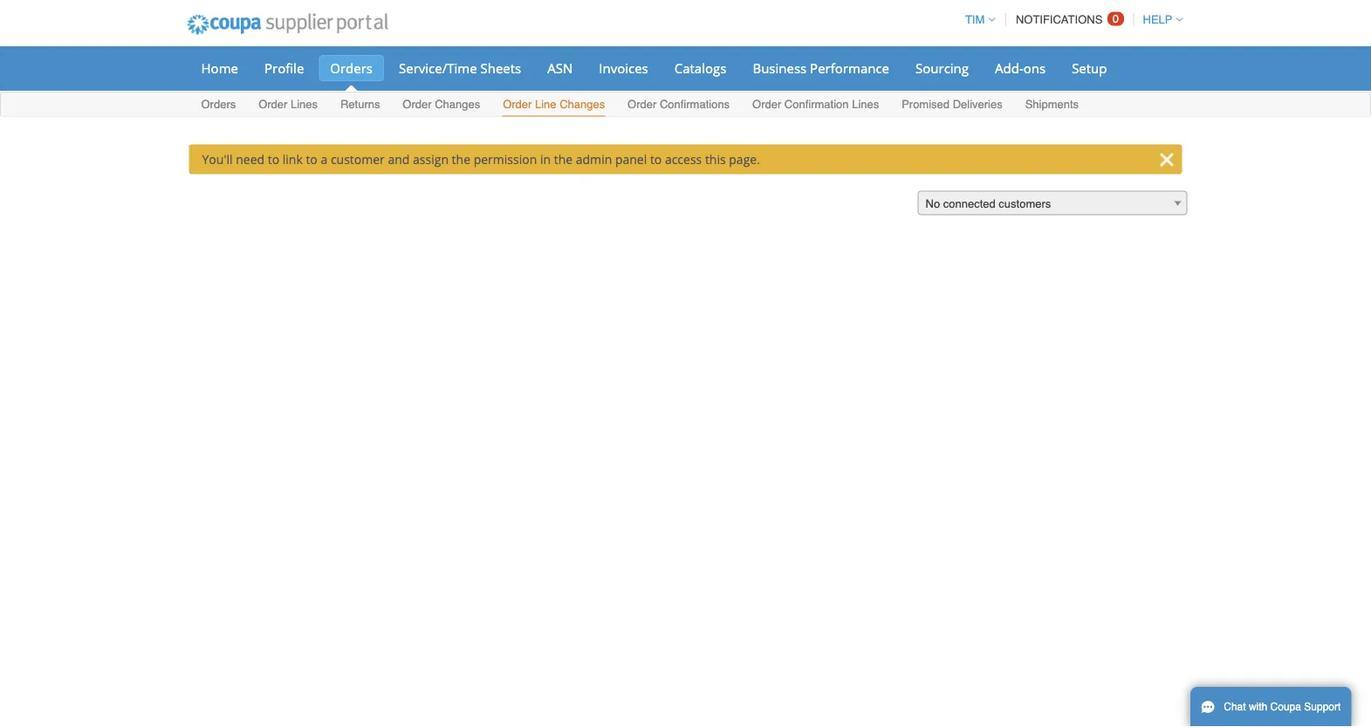 Task type: describe. For each thing, give the bounding box(es) containing it.
order line changes link
[[502, 94, 606, 117]]

connected
[[943, 197, 996, 210]]

line
[[535, 98, 557, 111]]

help
[[1143, 13, 1173, 26]]

order for order confirmation lines
[[752, 98, 781, 111]]

returns
[[340, 98, 380, 111]]

order confirmations
[[628, 98, 730, 111]]

order for order line changes
[[503, 98, 532, 111]]

no
[[926, 197, 940, 210]]

invoices
[[599, 59, 648, 77]]

order changes link
[[402, 94, 481, 117]]

access
[[665, 151, 702, 168]]

notifications 0
[[1016, 12, 1119, 26]]

customer
[[331, 151, 385, 168]]

1 changes from the left
[[435, 98, 480, 111]]

order lines link
[[258, 94, 319, 117]]

No connected customers field
[[918, 191, 1188, 216]]

confirmations
[[660, 98, 730, 111]]

0
[[1113, 12, 1119, 25]]

assign
[[413, 151, 449, 168]]

service/time
[[399, 59, 477, 77]]

promised deliveries
[[902, 98, 1003, 111]]

2 changes from the left
[[560, 98, 605, 111]]

chat with coupa support button
[[1191, 687, 1352, 727]]

setup link
[[1061, 55, 1119, 81]]

order confirmations link
[[627, 94, 731, 117]]

notifications
[[1016, 13, 1103, 26]]

1 lines from the left
[[291, 98, 318, 111]]

service/time sheets
[[399, 59, 521, 77]]

2 to from the left
[[306, 151, 318, 168]]

and
[[388, 151, 410, 168]]

order for order confirmations
[[628, 98, 657, 111]]

profile
[[264, 59, 304, 77]]

setup
[[1072, 59, 1107, 77]]

business
[[753, 59, 807, 77]]

2 the from the left
[[554, 151, 573, 168]]

order lines
[[258, 98, 318, 111]]

tim
[[965, 13, 985, 26]]

1 horizontal spatial orders
[[330, 59, 373, 77]]

order confirmation lines link
[[752, 94, 880, 117]]

you'll need to link to a customer and assign the permission in the admin panel to access this page.
[[202, 151, 760, 168]]

help link
[[1135, 13, 1183, 26]]

asn link
[[536, 55, 584, 81]]

2 lines from the left
[[852, 98, 879, 111]]

a
[[321, 151, 328, 168]]

this
[[705, 151, 726, 168]]

performance
[[810, 59, 890, 77]]



Task type: locate. For each thing, give the bounding box(es) containing it.
0 horizontal spatial orders link
[[200, 94, 237, 117]]

need
[[236, 151, 265, 168]]

asn
[[548, 59, 573, 77]]

coupa
[[1271, 701, 1301, 713]]

support
[[1304, 701, 1341, 713]]

1 horizontal spatial changes
[[560, 98, 605, 111]]

1 horizontal spatial the
[[554, 151, 573, 168]]

changes
[[435, 98, 480, 111], [560, 98, 605, 111]]

order for order changes
[[403, 98, 432, 111]]

0 horizontal spatial to
[[268, 151, 279, 168]]

0 horizontal spatial orders
[[201, 98, 236, 111]]

to right panel
[[650, 151, 662, 168]]

confirmation
[[785, 98, 849, 111]]

0 horizontal spatial lines
[[291, 98, 318, 111]]

tim link
[[957, 13, 995, 26]]

changes down service/time sheets link on the top left of page
[[435, 98, 480, 111]]

1 order from the left
[[258, 98, 287, 111]]

add-ons
[[995, 59, 1046, 77]]

catalogs
[[675, 59, 727, 77]]

0 vertical spatial orders
[[330, 59, 373, 77]]

with
[[1249, 701, 1268, 713]]

navigation containing notifications 0
[[957, 3, 1183, 37]]

orders down the home link
[[201, 98, 236, 111]]

customers
[[999, 197, 1051, 210]]

to left "a"
[[306, 151, 318, 168]]

service/time sheets link
[[388, 55, 533, 81]]

you'll
[[202, 151, 233, 168]]

in
[[540, 151, 551, 168]]

to left link
[[268, 151, 279, 168]]

1 vertical spatial orders link
[[200, 94, 237, 117]]

1 the from the left
[[452, 151, 471, 168]]

order changes
[[403, 98, 480, 111]]

sourcing link
[[904, 55, 980, 81]]

panel
[[615, 151, 647, 168]]

sourcing
[[916, 59, 969, 77]]

link
[[283, 151, 303, 168]]

ons
[[1024, 59, 1046, 77]]

lines down the profile link
[[291, 98, 318, 111]]

order down 'service/time'
[[403, 98, 432, 111]]

lines down performance
[[852, 98, 879, 111]]

coupa supplier portal image
[[175, 3, 400, 46]]

2 horizontal spatial to
[[650, 151, 662, 168]]

1 horizontal spatial orders link
[[319, 55, 384, 81]]

order down the profile link
[[258, 98, 287, 111]]

the
[[452, 151, 471, 168], [554, 151, 573, 168]]

returns link
[[340, 94, 381, 117]]

orders
[[330, 59, 373, 77], [201, 98, 236, 111]]

admin
[[576, 151, 612, 168]]

page.
[[729, 151, 760, 168]]

promised
[[902, 98, 950, 111]]

home link
[[190, 55, 250, 81]]

orders link up the returns
[[319, 55, 384, 81]]

permission
[[474, 151, 537, 168]]

changes right line
[[560, 98, 605, 111]]

1 horizontal spatial to
[[306, 151, 318, 168]]

home
[[201, 59, 238, 77]]

invoices link
[[588, 55, 660, 81]]

orders link down the home link
[[200, 94, 237, 117]]

order line changes
[[503, 98, 605, 111]]

chat
[[1224, 701, 1246, 713]]

2 order from the left
[[403, 98, 432, 111]]

navigation
[[957, 3, 1183, 37]]

order
[[258, 98, 287, 111], [403, 98, 432, 111], [503, 98, 532, 111], [628, 98, 657, 111], [752, 98, 781, 111]]

1 horizontal spatial lines
[[852, 98, 879, 111]]

business performance link
[[741, 55, 901, 81]]

5 order from the left
[[752, 98, 781, 111]]

order down the business
[[752, 98, 781, 111]]

0 horizontal spatial the
[[452, 151, 471, 168]]

3 to from the left
[[650, 151, 662, 168]]

3 order from the left
[[503, 98, 532, 111]]

no connected customers
[[926, 197, 1051, 210]]

add-ons link
[[984, 55, 1057, 81]]

the right in
[[554, 151, 573, 168]]

4 order from the left
[[628, 98, 657, 111]]

orders up the returns
[[330, 59, 373, 77]]

catalogs link
[[663, 55, 738, 81]]

deliveries
[[953, 98, 1003, 111]]

order for order lines
[[258, 98, 287, 111]]

No connected customers text field
[[919, 192, 1187, 216]]

0 vertical spatial orders link
[[319, 55, 384, 81]]

chat with coupa support
[[1224, 701, 1341, 713]]

orders link
[[319, 55, 384, 81], [200, 94, 237, 117]]

sheets
[[481, 59, 521, 77]]

business performance
[[753, 59, 890, 77]]

to
[[268, 151, 279, 168], [306, 151, 318, 168], [650, 151, 662, 168]]

order confirmation lines
[[752, 98, 879, 111]]

0 horizontal spatial changes
[[435, 98, 480, 111]]

the right assign
[[452, 151, 471, 168]]

1 to from the left
[[268, 151, 279, 168]]

shipments link
[[1024, 94, 1080, 117]]

promised deliveries link
[[901, 94, 1004, 117]]

1 vertical spatial orders
[[201, 98, 236, 111]]

add-
[[995, 59, 1024, 77]]

lines
[[291, 98, 318, 111], [852, 98, 879, 111]]

order down invoices link
[[628, 98, 657, 111]]

shipments
[[1025, 98, 1079, 111]]

order left line
[[503, 98, 532, 111]]

profile link
[[253, 55, 315, 81]]



Task type: vqa. For each thing, say whether or not it's contained in the screenshot.
Privacy Policy link on the bottom left of the page
no



